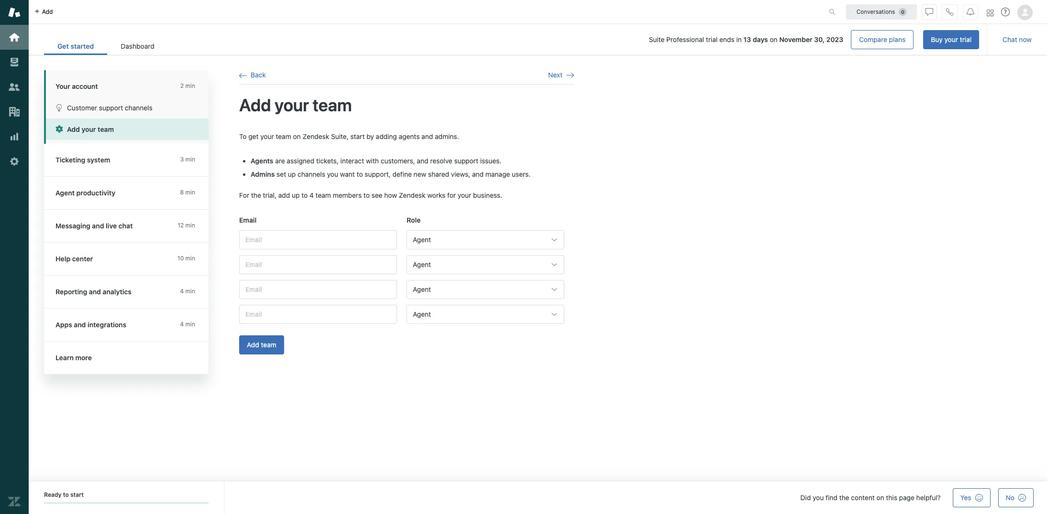 Task type: locate. For each thing, give the bounding box(es) containing it.
assigned
[[287, 157, 314, 165]]

admin image
[[8, 156, 21, 168]]

apps
[[56, 321, 72, 329]]

0 vertical spatial you
[[327, 170, 338, 179]]

content
[[851, 494, 875, 502]]

4 for apps and integrations
[[180, 321, 184, 328]]

1 agent button from the top
[[407, 231, 565, 250]]

apps and integrations heading
[[44, 309, 218, 342]]

get
[[248, 132, 259, 140]]

agent inside agent productivity heading
[[56, 189, 75, 197]]

3 min from the top
[[185, 189, 195, 196]]

organizations image
[[8, 106, 21, 118]]

2 horizontal spatial on
[[877, 494, 885, 502]]

support up add your team button
[[99, 104, 123, 112]]

to
[[357, 170, 363, 179], [302, 191, 308, 200], [364, 191, 370, 200], [63, 492, 69, 499]]

1 horizontal spatial zendesk
[[399, 191, 426, 200]]

min inside help center 'heading'
[[185, 255, 195, 262]]

start right ready
[[70, 492, 84, 499]]

agent for 2nd email field from the bottom
[[413, 286, 431, 294]]

2 vertical spatial add
[[247, 341, 259, 349]]

min inside apps and integrations heading
[[185, 321, 195, 328]]

agents are assigned tickets, interact with customers, and resolve support issues.
[[251, 157, 502, 165]]

min
[[185, 82, 195, 89], [185, 156, 195, 163], [185, 189, 195, 196], [185, 222, 195, 229], [185, 255, 195, 262], [185, 288, 195, 295], [185, 321, 195, 328]]

support
[[99, 104, 123, 112], [454, 157, 478, 165]]

3
[[180, 156, 184, 163]]

0 vertical spatial 4 min
[[180, 288, 195, 295]]

support inside button
[[99, 104, 123, 112]]

1 horizontal spatial channels
[[298, 170, 325, 179]]

min for reporting and analytics
[[185, 288, 195, 295]]

add inside popup button
[[42, 8, 53, 15]]

1 vertical spatial 4 min
[[180, 321, 195, 328]]

1 vertical spatial add your team
[[67, 125, 114, 134]]

reporting and analytics heading
[[44, 276, 218, 309]]

0 horizontal spatial channels
[[125, 104, 153, 112]]

apps and integrations
[[56, 321, 126, 329]]

10
[[178, 255, 184, 262]]

add right zendesk support icon
[[42, 8, 53, 15]]

1 email field from the top
[[239, 231, 397, 250]]

this
[[886, 494, 898, 502]]

agent for 4th email field from the bottom of the page
[[413, 236, 431, 244]]

add right trial,
[[278, 191, 290, 200]]

zendesk image
[[8, 496, 21, 509]]

0 vertical spatial zendesk
[[303, 132, 329, 140]]

agents
[[399, 132, 420, 140]]

ticketing system heading
[[44, 144, 218, 177]]

agent productivity
[[56, 189, 115, 197]]

tab list containing get started
[[44, 37, 168, 55]]

zendesk
[[303, 132, 329, 140], [399, 191, 426, 200]]

add for content-title region
[[239, 95, 271, 115]]

min for help center
[[185, 255, 195, 262]]

min inside agent productivity heading
[[185, 189, 195, 196]]

notifications image
[[967, 8, 975, 16]]

add button
[[29, 0, 59, 23]]

1 horizontal spatial add
[[278, 191, 290, 200]]

agents
[[251, 157, 273, 165]]

0 horizontal spatial on
[[293, 132, 301, 140]]

add inside region
[[247, 341, 259, 349]]

1 4 min from the top
[[180, 288, 195, 295]]

1 trial from the left
[[706, 35, 718, 44]]

4 email field from the top
[[239, 305, 397, 325]]

in
[[737, 35, 742, 44]]

5 min from the top
[[185, 255, 195, 262]]

to down "assigned"
[[302, 191, 308, 200]]

1 vertical spatial 4
[[180, 288, 184, 295]]

1 vertical spatial on
[[293, 132, 301, 140]]

4 agent button from the top
[[407, 305, 565, 325]]

views image
[[8, 56, 21, 68]]

learn
[[56, 354, 74, 362]]

see
[[372, 191, 383, 200]]

zendesk right how
[[399, 191, 426, 200]]

0 vertical spatial on
[[770, 35, 778, 44]]

1 vertical spatial start
[[70, 492, 84, 499]]

up right trial,
[[292, 191, 300, 200]]

trial inside button
[[960, 35, 972, 44]]

min inside your account heading
[[185, 82, 195, 89]]

customer support channels button
[[46, 97, 209, 119]]

add
[[42, 8, 53, 15], [278, 191, 290, 200]]

find
[[826, 494, 838, 502]]

0 vertical spatial add
[[239, 95, 271, 115]]

channels
[[125, 104, 153, 112], [298, 170, 325, 179]]

2 agent button from the top
[[407, 256, 565, 275]]

6 min from the top
[[185, 288, 195, 295]]

manage
[[486, 170, 510, 179]]

November 30, 2023 text field
[[780, 35, 844, 44]]

2 trial from the left
[[960, 35, 972, 44]]

the
[[251, 191, 261, 200], [840, 494, 850, 502]]

2 vertical spatial 4
[[180, 321, 184, 328]]

1 horizontal spatial start
[[351, 132, 365, 140]]

yes button
[[953, 489, 991, 508]]

you right did
[[813, 494, 824, 502]]

2 4 min from the top
[[180, 321, 195, 328]]

channels up add your team button
[[125, 104, 153, 112]]

3 agent button from the top
[[407, 281, 565, 300]]

add your team inside content-title region
[[239, 95, 352, 115]]

0 vertical spatial add
[[42, 8, 53, 15]]

1 horizontal spatial the
[[840, 494, 850, 502]]

1 vertical spatial you
[[813, 494, 824, 502]]

support up views,
[[454, 157, 478, 165]]

new
[[414, 170, 426, 179]]

with
[[366, 157, 379, 165]]

1 vertical spatial zendesk
[[399, 191, 426, 200]]

next
[[548, 71, 563, 79]]

4 min inside apps and integrations heading
[[180, 321, 195, 328]]

help center heading
[[44, 243, 218, 276]]

conversations
[[857, 8, 895, 15]]

agent button for 1st email field from the bottom of the page
[[407, 305, 565, 325]]

0 vertical spatial add your team
[[239, 95, 352, 115]]

trial left ends
[[706, 35, 718, 44]]

and left analytics
[[89, 288, 101, 296]]

get started image
[[8, 31, 21, 44]]

your inside content-title region
[[275, 95, 309, 115]]

reporting
[[56, 288, 87, 296]]

the right find
[[840, 494, 850, 502]]

trial down notifications image
[[960, 35, 972, 44]]

for
[[239, 191, 249, 200]]

your account
[[56, 82, 98, 90]]

4
[[310, 191, 314, 200], [180, 288, 184, 295], [180, 321, 184, 328]]

min inside messaging and live chat heading
[[185, 222, 195, 229]]

get started
[[57, 42, 94, 50]]

no
[[1006, 494, 1015, 502]]

4 min
[[180, 288, 195, 295], [180, 321, 195, 328]]

add
[[239, 95, 271, 115], [67, 125, 80, 134], [247, 341, 259, 349]]

professional
[[667, 35, 704, 44]]

up right set
[[288, 170, 296, 179]]

Email field
[[239, 231, 397, 250], [239, 256, 397, 275], [239, 281, 397, 300], [239, 305, 397, 325]]

ready to start
[[44, 492, 84, 499]]

0 horizontal spatial support
[[99, 104, 123, 112]]

next button
[[548, 71, 574, 80]]

4 inside apps and integrations heading
[[180, 321, 184, 328]]

on up "assigned"
[[293, 132, 301, 140]]

reporting image
[[8, 131, 21, 143]]

agent productivity heading
[[44, 177, 218, 210]]

for
[[447, 191, 456, 200]]

4 min for analytics
[[180, 288, 195, 295]]

you down tickets,
[[327, 170, 338, 179]]

3 email field from the top
[[239, 281, 397, 300]]

1 horizontal spatial trial
[[960, 35, 972, 44]]

0 vertical spatial support
[[99, 104, 123, 112]]

suite professional trial ends in 13 days on november 30, 2023
[[649, 35, 844, 44]]

tab list
[[44, 37, 168, 55]]

zendesk left suite,
[[303, 132, 329, 140]]

get
[[57, 42, 69, 50]]

1 horizontal spatial add your team
[[239, 95, 352, 115]]

1 horizontal spatial support
[[454, 157, 478, 165]]

4 min inside reporting and analytics "heading"
[[180, 288, 195, 295]]

add inside content-title region
[[239, 95, 271, 115]]

add for add team button
[[247, 341, 259, 349]]

conversations button
[[846, 4, 917, 19]]

1 horizontal spatial on
[[770, 35, 778, 44]]

on left this
[[877, 494, 885, 502]]

0 horizontal spatial start
[[70, 492, 84, 499]]

2
[[180, 82, 184, 89]]

0 horizontal spatial trial
[[706, 35, 718, 44]]

start left by
[[351, 132, 365, 140]]

your inside add your team button
[[82, 125, 96, 134]]

min inside ticketing system "heading"
[[185, 156, 195, 163]]

to right ready
[[63, 492, 69, 499]]

4 inside reporting and analytics "heading"
[[180, 288, 184, 295]]

2 min from the top
[[185, 156, 195, 163]]

0 horizontal spatial the
[[251, 191, 261, 200]]

to get your team on zendesk suite, start by adding agents and admins.
[[239, 132, 459, 140]]

on inside region
[[293, 132, 301, 140]]

trial for your
[[960, 35, 972, 44]]

for the trial, add up to 4 team members to see how zendesk works for your business.
[[239, 191, 502, 200]]

1 horizontal spatial you
[[813, 494, 824, 502]]

min for ticketing system
[[185, 156, 195, 163]]

your inside buy your trial button
[[945, 35, 958, 44]]

learn more button
[[44, 342, 207, 375]]

0 vertical spatial channels
[[125, 104, 153, 112]]

0 horizontal spatial add
[[42, 8, 53, 15]]

customers image
[[8, 81, 21, 93]]

up
[[288, 170, 296, 179], [292, 191, 300, 200]]

0 horizontal spatial add your team
[[67, 125, 114, 134]]

trial for professional
[[706, 35, 718, 44]]

0 horizontal spatial you
[[327, 170, 338, 179]]

0 vertical spatial the
[[251, 191, 261, 200]]

on right days
[[770, 35, 778, 44]]

channels down "assigned"
[[298, 170, 325, 179]]

business.
[[473, 191, 502, 200]]

footer
[[29, 482, 1047, 515]]

and
[[422, 132, 433, 140], [417, 157, 429, 165], [472, 170, 484, 179], [92, 222, 104, 230], [89, 288, 101, 296], [74, 321, 86, 329]]

section
[[175, 30, 980, 49]]

to left see
[[364, 191, 370, 200]]

region
[[239, 132, 574, 367]]

4 min from the top
[[185, 222, 195, 229]]

agent button for second email field
[[407, 256, 565, 275]]

7 min from the top
[[185, 321, 195, 328]]

suite,
[[331, 132, 349, 140]]

1 vertical spatial the
[[840, 494, 850, 502]]

1 min from the top
[[185, 82, 195, 89]]

works
[[427, 191, 446, 200]]

add team
[[247, 341, 277, 349]]

chat
[[1003, 35, 1018, 44]]

add your team
[[239, 95, 352, 115], [67, 125, 114, 134]]

your
[[945, 35, 958, 44], [275, 95, 309, 115], [82, 125, 96, 134], [260, 132, 274, 140], [458, 191, 471, 200]]

the right for
[[251, 191, 261, 200]]

agent
[[56, 189, 75, 197], [413, 236, 431, 244], [413, 261, 431, 269], [413, 286, 431, 294], [413, 311, 431, 319]]

min inside reporting and analytics "heading"
[[185, 288, 195, 295]]

2 vertical spatial on
[[877, 494, 885, 502]]

1 vertical spatial up
[[292, 191, 300, 200]]

0 horizontal spatial zendesk
[[303, 132, 329, 140]]

min for your account
[[185, 82, 195, 89]]

learn more
[[56, 354, 92, 362]]



Task type: describe. For each thing, give the bounding box(es) containing it.
back
[[251, 71, 266, 79]]

did
[[801, 494, 811, 502]]

start inside footer
[[70, 492, 84, 499]]

zendesk products image
[[987, 9, 994, 16]]

set
[[277, 170, 286, 179]]

to
[[239, 132, 247, 140]]

help
[[56, 255, 70, 263]]

add team button
[[239, 336, 284, 355]]

issues.
[[480, 157, 502, 165]]

shared
[[428, 170, 449, 179]]

12 min
[[178, 222, 195, 229]]

center
[[72, 255, 93, 263]]

content-title region
[[239, 94, 574, 117]]

agent button for 2nd email field from the bottom
[[407, 281, 565, 300]]

min for agent productivity
[[185, 189, 195, 196]]

members
[[333, 191, 362, 200]]

button displays agent's chat status as invisible. image
[[926, 8, 934, 16]]

agent button for 4th email field from the bottom of the page
[[407, 231, 565, 250]]

messaging
[[56, 222, 90, 230]]

tickets,
[[316, 157, 339, 165]]

define
[[393, 170, 412, 179]]

1 vertical spatial add
[[278, 191, 290, 200]]

2 email field from the top
[[239, 256, 397, 275]]

chat
[[119, 222, 133, 230]]

messaging and live chat heading
[[44, 210, 218, 243]]

more
[[75, 354, 92, 362]]

buy
[[931, 35, 943, 44]]

2023
[[827, 35, 844, 44]]

and right agents
[[422, 132, 433, 140]]

no button
[[998, 489, 1034, 508]]

system
[[87, 156, 110, 164]]

to right want
[[357, 170, 363, 179]]

admins
[[251, 170, 275, 179]]

november
[[780, 35, 813, 44]]

learn more heading
[[44, 342, 218, 375]]

help center
[[56, 255, 93, 263]]

8
[[180, 189, 184, 196]]

and inside "heading"
[[89, 288, 101, 296]]

are
[[275, 157, 285, 165]]

support,
[[365, 170, 391, 179]]

did you find the content on this page helpful?
[[801, 494, 941, 502]]

1 vertical spatial support
[[454, 157, 478, 165]]

on inside footer
[[877, 494, 885, 502]]

admins set up channels you want to support, define new shared views, and manage users.
[[251, 170, 531, 179]]

8 min
[[180, 189, 195, 196]]

email
[[239, 216, 257, 224]]

integrations
[[88, 321, 126, 329]]

ready
[[44, 492, 62, 499]]

the inside footer
[[840, 494, 850, 502]]

suite
[[649, 35, 665, 44]]

live
[[106, 222, 117, 230]]

admins.
[[435, 132, 459, 140]]

want
[[340, 170, 355, 179]]

3 min
[[180, 156, 195, 163]]

back button
[[239, 71, 266, 80]]

get help image
[[1002, 8, 1010, 16]]

dashboard tab
[[107, 37, 168, 55]]

min for apps and integrations
[[185, 321, 195, 328]]

0 vertical spatial 4
[[310, 191, 314, 200]]

chat now
[[1003, 35, 1032, 44]]

customer support channels
[[67, 104, 153, 112]]

section containing suite professional trial ends in
[[175, 30, 980, 49]]

10 min
[[178, 255, 195, 262]]

add your team inside button
[[67, 125, 114, 134]]

agent for 1st email field from the bottom of the page
[[413, 311, 431, 319]]

resolve
[[430, 157, 453, 165]]

customers,
[[381, 157, 415, 165]]

team inside content-title region
[[313, 95, 352, 115]]

adding
[[376, 132, 397, 140]]

4 for reporting and analytics
[[180, 288, 184, 295]]

now
[[1019, 35, 1032, 44]]

4 min for integrations
[[180, 321, 195, 328]]

min for messaging and live chat
[[185, 222, 195, 229]]

ticketing
[[56, 156, 85, 164]]

compare plans
[[859, 35, 906, 44]]

0 vertical spatial up
[[288, 170, 296, 179]]

helpful?
[[917, 494, 941, 502]]

footer containing did you find the content on this page helpful?
[[29, 482, 1047, 515]]

0 vertical spatial start
[[351, 132, 365, 140]]

and up new
[[417, 157, 429, 165]]

interact
[[341, 157, 364, 165]]

channels inside button
[[125, 104, 153, 112]]

messaging and live chat
[[56, 222, 133, 230]]

main element
[[0, 0, 29, 515]]

reporting and analytics
[[56, 288, 132, 296]]

buy your trial button
[[924, 30, 980, 49]]

ticketing system
[[56, 156, 110, 164]]

your account heading
[[44, 70, 218, 97]]

ends
[[720, 35, 735, 44]]

and right views,
[[472, 170, 484, 179]]

compare
[[859, 35, 888, 44]]

agent for second email field
[[413, 261, 431, 269]]

page
[[899, 494, 915, 502]]

days
[[753, 35, 768, 44]]

compare plans button
[[851, 30, 914, 49]]

and right apps
[[74, 321, 86, 329]]

your
[[56, 82, 70, 90]]

role
[[407, 216, 421, 224]]

1 vertical spatial add
[[67, 125, 80, 134]]

trial,
[[263, 191, 277, 200]]

12
[[178, 222, 184, 229]]

add your team button
[[46, 119, 209, 140]]

started
[[71, 42, 94, 50]]

1 vertical spatial channels
[[298, 170, 325, 179]]

productivity
[[76, 189, 115, 197]]

progress-bar progress bar
[[44, 503, 209, 505]]

zendesk support image
[[8, 6, 21, 19]]

by
[[367, 132, 374, 140]]

views,
[[451, 170, 470, 179]]

region containing to get your team on zendesk suite, start by adding agents and admins.
[[239, 132, 574, 367]]

and left live
[[92, 222, 104, 230]]

how
[[384, 191, 397, 200]]

account
[[72, 82, 98, 90]]

users.
[[512, 170, 531, 179]]



Task type: vqa. For each thing, say whether or not it's contained in the screenshot.
Integrations link
no



